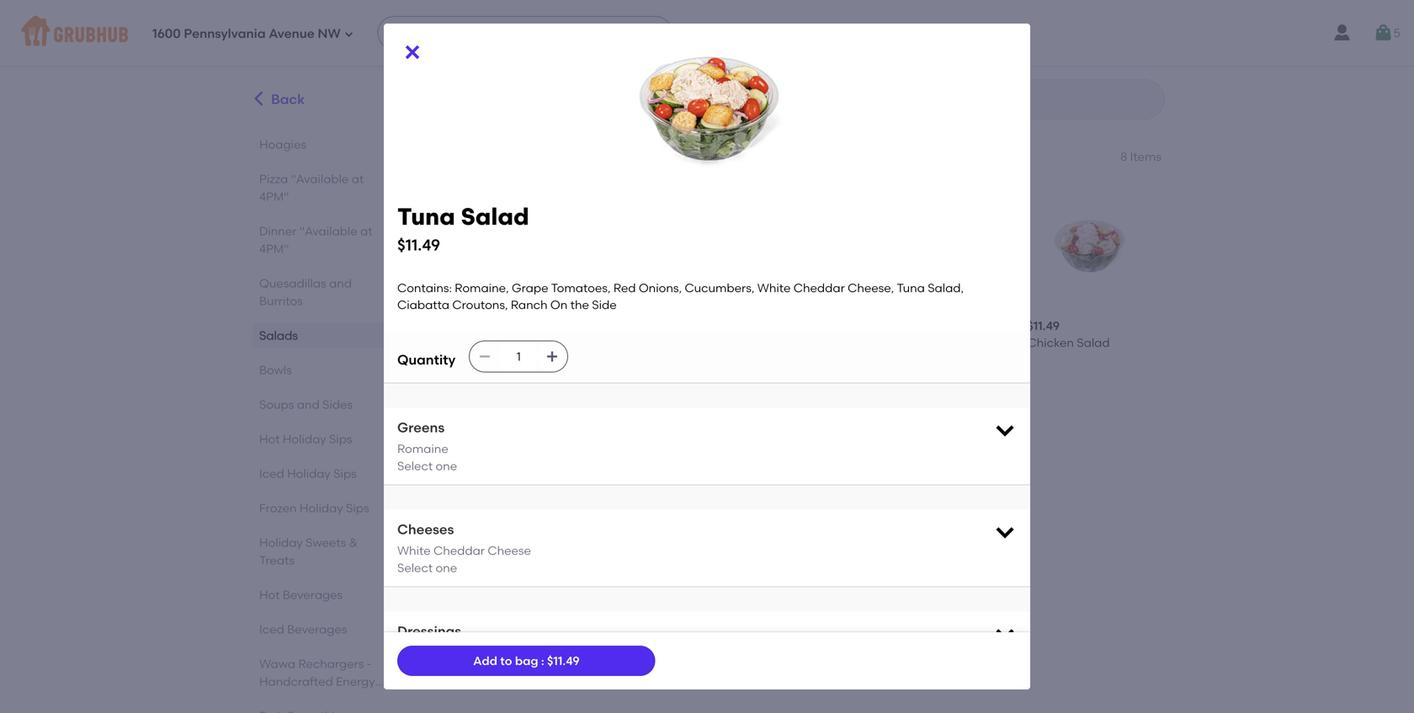 Task type: vqa. For each thing, say whether or not it's contained in the screenshot.
Past orders
no



Task type: locate. For each thing, give the bounding box(es) containing it.
holiday sweets & treats tab
[[259, 534, 390, 569]]

"available down hoagies tab
[[291, 172, 349, 186]]

holiday
[[283, 432, 326, 446], [287, 466, 331, 481], [300, 501, 343, 515], [259, 535, 303, 550]]

at inside the pizza "available at 4pm"
[[352, 172, 364, 186]]

hoagies tab
[[259, 136, 390, 153]]

tuna inside tuna salad $11.49
[[397, 202, 455, 231]]

tuna up contains:
[[397, 202, 455, 231]]

$11.49 up the chicken
[[1027, 319, 1060, 333]]

garden button
[[587, 416, 725, 597]]

soups and sides tab
[[259, 396, 390, 413]]

1 horizontal spatial and
[[329, 276, 352, 290]]

svg image
[[1374, 23, 1394, 43], [344, 29, 354, 39], [478, 350, 492, 363], [546, 350, 559, 363], [993, 418, 1017, 442], [993, 520, 1017, 544]]

and left sides
[[297, 397, 320, 412]]

sides
[[322, 397, 353, 412]]

hot down soups
[[259, 432, 280, 446]]

0 vertical spatial beverages
[[283, 588, 343, 602]]

romaine
[[397, 442, 449, 456]]

romaine,
[[455, 281, 509, 295]]

1 horizontal spatial cheddar
[[794, 281, 845, 295]]

beverages
[[283, 588, 343, 602], [287, 622, 347, 636]]

cheese,
[[848, 281, 894, 295]]

0 horizontal spatial $11.49 button
[[732, 177, 870, 375]]

beverages for hot beverages
[[283, 588, 343, 602]]

hot for hot beverages
[[259, 588, 280, 602]]

0 vertical spatial white
[[758, 281, 791, 295]]

custom image
[[450, 184, 574, 308]]

salad,
[[928, 281, 964, 295]]

at down hoagies tab
[[352, 172, 364, 186]]

"available for dinner
[[300, 224, 357, 238]]

0 horizontal spatial and
[[297, 397, 320, 412]]

cheddar
[[794, 281, 845, 295], [434, 544, 485, 558]]

iced for iced beverages
[[259, 622, 284, 636]]

salad
[[461, 202, 529, 231], [1077, 336, 1110, 350], [481, 575, 514, 589], [823, 575, 856, 589]]

wawa rechargers - handcrafted energy drinks (contains caffeine) tab
[[259, 655, 390, 713]]

sips
[[329, 432, 352, 446], [334, 466, 357, 481], [346, 501, 369, 515]]

holiday down hot holiday sips
[[287, 466, 331, 481]]

cheese
[[488, 544, 531, 558]]

2 vertical spatial sips
[[346, 501, 369, 515]]

dinner
[[259, 224, 297, 238]]

at inside dinner "available at 4pm"
[[360, 224, 373, 238]]

white
[[758, 281, 791, 295], [397, 544, 431, 558]]

1 vertical spatial cheddar
[[434, 544, 485, 558]]

one down romaine
[[436, 459, 457, 473]]

select
[[397, 459, 433, 473], [397, 561, 433, 575]]

1 horizontal spatial $11.49 button
[[876, 177, 1014, 375]]

salad right "cheeseburger"
[[823, 575, 856, 589]]

iced up the wawa
[[259, 622, 284, 636]]

salad right the chicken
[[1077, 336, 1110, 350]]

0 vertical spatial hot
[[259, 432, 280, 446]]

4pm"
[[259, 189, 289, 204], [259, 242, 289, 256]]

tuna left salad,
[[897, 281, 925, 295]]

1 one from the top
[[436, 459, 457, 473]]

8 items
[[1121, 149, 1162, 164]]

sips down hot holiday sips tab at the left bottom of the page
[[334, 466, 357, 481]]

0 vertical spatial select
[[397, 459, 433, 473]]

hot
[[259, 432, 280, 446], [259, 588, 280, 602]]

1 vertical spatial select
[[397, 561, 433, 575]]

sips up &
[[346, 501, 369, 515]]

"available for pizza
[[291, 172, 349, 186]]

1 vertical spatial 4pm"
[[259, 242, 289, 256]]

tab
[[259, 707, 390, 713]]

1 vertical spatial one
[[436, 561, 457, 575]]

1 vertical spatial "available
[[300, 224, 357, 238]]

1 horizontal spatial svg image
[[993, 622, 1017, 646]]

$11.49 up contains:
[[397, 236, 440, 254]]

1 vertical spatial beverages
[[287, 622, 347, 636]]

0 horizontal spatial cheddar
[[434, 544, 485, 558]]

1 4pm" from the top
[[259, 189, 289, 204]]

iced
[[259, 466, 284, 481], [259, 622, 284, 636]]

0 vertical spatial one
[[436, 459, 457, 473]]

main navigation navigation
[[0, 0, 1414, 66]]

white inside contains: romaine, grape tomatoes, red onions, cucumbers, white cheddar cheese, tuna salad, ciabatta croutons, ranch on the side
[[758, 281, 791, 295]]

1 vertical spatial tuna
[[897, 281, 925, 295]]

iced inside iced beverages tab
[[259, 622, 284, 636]]

tuna up dressings
[[450, 575, 478, 589]]

1 vertical spatial at
[[360, 224, 373, 238]]

iced up frozen
[[259, 466, 284, 481]]

the
[[571, 298, 589, 312]]

1 vertical spatial iced
[[259, 622, 284, 636]]

sips for iced holiday sips
[[334, 466, 357, 481]]

beverages for iced beverages
[[287, 622, 347, 636]]

energy
[[336, 674, 375, 689]]

croutons,
[[452, 298, 508, 312]]

0 vertical spatial 4pm"
[[259, 189, 289, 204]]

sips down sides
[[329, 432, 352, 446]]

0 vertical spatial cheddar
[[794, 281, 845, 295]]

"available inside dinner "available at 4pm"
[[300, 224, 357, 238]]

cheeses white cheddar cheese select one
[[397, 521, 531, 575]]

0 vertical spatial and
[[329, 276, 352, 290]]

0 vertical spatial sips
[[329, 432, 352, 446]]

select down romaine
[[397, 459, 433, 473]]

hot down treats
[[259, 588, 280, 602]]

one inside greens romaine select one
[[436, 459, 457, 473]]

2 vertical spatial tuna
[[450, 575, 478, 589]]

1 horizontal spatial white
[[758, 281, 791, 295]]

1 vertical spatial and
[[297, 397, 320, 412]]

beverages down hot beverages tab
[[287, 622, 347, 636]]

tuna salad image
[[450, 422, 574, 547]]

salad inside $11.49 tuna salad
[[481, 575, 514, 589]]

1 vertical spatial sips
[[334, 466, 357, 481]]

holiday for iced
[[287, 466, 331, 481]]

4pm" inside the pizza "available at 4pm"
[[259, 189, 289, 204]]

2 one from the top
[[436, 561, 457, 575]]

chicken
[[1027, 336, 1074, 350]]

hot holiday sips
[[259, 432, 352, 446]]

4pm" inside dinner "available at 4pm"
[[259, 242, 289, 256]]

frozen
[[259, 501, 297, 515]]

4pm" down pizza
[[259, 189, 289, 204]]

4pm" down dinner
[[259, 242, 289, 256]]

"available
[[291, 172, 349, 186], [300, 224, 357, 238]]

cheddar inside contains: romaine, grape tomatoes, red onions, cucumbers, white cheddar cheese, tuna salad, ciabatta croutons, ranch on the side
[[794, 281, 845, 295]]

hoagies
[[259, 137, 306, 152]]

soups and sides
[[259, 397, 353, 412]]

2 select from the top
[[397, 561, 433, 575]]

4pm" for dinner "available at 4pm"
[[259, 242, 289, 256]]

handcrafted
[[259, 674, 333, 689]]

$11.79 button
[[587, 177, 725, 375]]

salads tab
[[259, 327, 390, 344]]

and down the dinner "available at 4pm" tab
[[329, 276, 352, 290]]

cucumbers,
[[685, 281, 755, 295]]

and inside "quesadillas and burritos"
[[329, 276, 352, 290]]

grape
[[512, 281, 549, 295]]

Input item quantity number field
[[500, 341, 537, 372]]

holiday down the iced holiday sips tab
[[300, 501, 343, 515]]

1 vertical spatial white
[[397, 544, 431, 558]]

ranch
[[511, 298, 548, 312]]

$11.49 down cheese,
[[883, 319, 915, 333]]

"available down pizza "available at 4pm" tab
[[300, 224, 357, 238]]

on
[[551, 298, 568, 312]]

white down cheeses
[[397, 544, 431, 558]]

$11.49
[[397, 236, 440, 254], [739, 319, 771, 333], [883, 319, 915, 333], [1027, 319, 1060, 333], [450, 558, 482, 572], [547, 654, 580, 668]]

2 hot from the top
[[259, 588, 280, 602]]

bowls
[[259, 363, 292, 377]]

back button
[[249, 79, 306, 120]]

at down pizza "available at 4pm" tab
[[360, 224, 373, 238]]

select down cheeses
[[397, 561, 433, 575]]

0 horizontal spatial svg image
[[402, 42, 423, 62]]

salad inside tuna salad $11.49
[[461, 202, 529, 231]]

salad down "cheese"
[[481, 575, 514, 589]]

tuna
[[397, 202, 455, 231], [897, 281, 925, 295], [450, 575, 478, 589]]

1 hot from the top
[[259, 432, 280, 446]]

0 vertical spatial "available
[[291, 172, 349, 186]]

1 select from the top
[[397, 459, 433, 473]]

holiday up treats
[[259, 535, 303, 550]]

caret left icon image
[[250, 90, 268, 108]]

0 vertical spatial at
[[352, 172, 364, 186]]

"available inside the pizza "available at 4pm"
[[291, 172, 349, 186]]

1 iced from the top
[[259, 466, 284, 481]]

holiday down soups and sides
[[283, 432, 326, 446]]

&
[[349, 535, 358, 550]]

avenue
[[269, 26, 315, 41]]

at
[[352, 172, 364, 186], [360, 224, 373, 238]]

2 iced from the top
[[259, 622, 284, 636]]

custom
[[450, 336, 495, 350]]

0 vertical spatial tuna
[[397, 202, 455, 231]]

burritos
[[259, 294, 303, 308]]

1 vertical spatial hot
[[259, 588, 280, 602]]

salad inside button
[[823, 575, 856, 589]]

iced inside tab
[[259, 466, 284, 481]]

-
[[367, 657, 372, 671]]

select inside cheeses white cheddar cheese select one
[[397, 561, 433, 575]]

chicken salad image
[[1027, 184, 1152, 308]]

0 vertical spatial iced
[[259, 466, 284, 481]]

beverages up iced beverages in the left of the page
[[283, 588, 343, 602]]

and for quesadillas
[[329, 276, 352, 290]]

greens romaine select one
[[397, 419, 457, 473]]

caffeine)
[[259, 710, 313, 713]]

one down cheeses
[[436, 561, 457, 575]]

2 4pm" from the top
[[259, 242, 289, 256]]

$11.49 left "cheese"
[[450, 558, 482, 572]]

white right cucumbers,
[[758, 281, 791, 295]]

and
[[329, 276, 352, 290], [297, 397, 320, 412]]

frozen holiday sips
[[259, 501, 369, 515]]

salad up romaine,
[[461, 202, 529, 231]]

bowls tab
[[259, 361, 390, 379]]

select inside greens romaine select one
[[397, 459, 433, 473]]

cheddar left cheese,
[[794, 281, 845, 295]]

one
[[436, 459, 457, 473], [436, 561, 457, 575]]

quesadillas
[[259, 276, 326, 290]]

cheddar down cheeses
[[434, 544, 485, 558]]

iced holiday sips tab
[[259, 465, 390, 482]]

wawa
[[259, 657, 296, 671]]

$11.49 button
[[732, 177, 870, 375], [876, 177, 1014, 375]]

iced for iced holiday sips
[[259, 466, 284, 481]]

svg image inside 5 button
[[1374, 23, 1394, 43]]

back
[[271, 91, 305, 108]]

0 vertical spatial svg image
[[402, 42, 423, 62]]

0 horizontal spatial white
[[397, 544, 431, 558]]

add to bag : $11.49
[[473, 654, 580, 668]]

svg image
[[402, 42, 423, 62], [993, 622, 1017, 646]]



Task type: describe. For each thing, give the bounding box(es) containing it.
(contains
[[297, 692, 353, 706]]

$11.49 inside tuna salad $11.49
[[397, 236, 440, 254]]

contains:
[[397, 281, 452, 295]]

tuna inside $11.49 tuna salad
[[450, 575, 478, 589]]

soups
[[259, 397, 294, 412]]

side
[[592, 298, 617, 312]]

$9.79
[[450, 319, 478, 333]]

southwest breaded chicken image
[[883, 184, 1007, 308]]

contains: romaine, grape tomatoes, red onions, cucumbers, white cheddar cheese, tuna salad, ciabatta croutons, ranch on the side
[[397, 281, 967, 312]]

iced beverages tab
[[259, 620, 390, 638]]

cheddar inside cheeses white cheddar cheese select one
[[434, 544, 485, 558]]

hot beverages
[[259, 588, 343, 602]]

nw
[[318, 26, 341, 41]]

+
[[478, 319, 485, 333]]

rechargers
[[298, 657, 364, 671]]

$11.79
[[594, 319, 626, 333]]

hot for hot holiday sips
[[259, 432, 280, 446]]

1 vertical spatial svg image
[[993, 622, 1017, 646]]

dinner "available at 4pm" tab
[[259, 222, 390, 258]]

breaded chicken blt image
[[594, 184, 718, 308]]

at for dinner "available at 4pm"
[[360, 224, 373, 238]]

pennsylvania
[[184, 26, 266, 41]]

:
[[541, 654, 544, 668]]

tomatoes,
[[551, 281, 611, 295]]

1600
[[152, 26, 181, 41]]

white inside cheeses white cheddar cheese select one
[[397, 544, 431, 558]]

breaded chicken caesar image
[[739, 184, 863, 308]]

red
[[614, 281, 636, 295]]

holiday for hot
[[283, 432, 326, 446]]

$11.49 inside $11.49 tuna salad
[[450, 558, 482, 572]]

garden
[[594, 575, 638, 589]]

cheeseburger salad image
[[739, 422, 863, 547]]

hot holiday sips tab
[[259, 430, 390, 448]]

add
[[473, 654, 498, 668]]

garden image
[[594, 422, 718, 547]]

pizza
[[259, 172, 288, 186]]

$11.49 chicken salad
[[1027, 319, 1110, 350]]

onions,
[[639, 281, 682, 295]]

items
[[1130, 149, 1162, 164]]

1 $11.49 button from the left
[[732, 177, 870, 375]]

dressings
[[397, 623, 461, 640]]

hot beverages tab
[[259, 586, 390, 604]]

$11.49 tuna salad
[[450, 558, 514, 589]]

to
[[500, 654, 512, 668]]

wawa rechargers - handcrafted energy drinks (contains caffeine)
[[259, 657, 375, 713]]

iced holiday sips
[[259, 466, 357, 481]]

dinner "available at 4pm"
[[259, 224, 373, 256]]

one inside cheeses white cheddar cheese select one
[[436, 561, 457, 575]]

8
[[1121, 149, 1128, 164]]

drinks
[[259, 692, 294, 706]]

cheeseburger salad button
[[732, 416, 870, 597]]

2 $11.49 button from the left
[[876, 177, 1014, 375]]

$11.49 right :
[[547, 654, 580, 668]]

bag
[[515, 654, 538, 668]]

tuna inside contains: romaine, grape tomatoes, red onions, cucumbers, white cheddar cheese, tuna salad, ciabatta croutons, ranch on the side
[[897, 281, 925, 295]]

sips for frozen holiday sips
[[346, 501, 369, 515]]

cheeseburger
[[739, 575, 820, 589]]

salads
[[259, 328, 298, 343]]

ciabatta
[[397, 298, 450, 312]]

holiday for frozen
[[300, 501, 343, 515]]

quantity
[[397, 351, 456, 368]]

pizza "available at 4pm" tab
[[259, 170, 390, 205]]

quesadillas and burritos tab
[[259, 274, 390, 310]]

5
[[1394, 26, 1401, 40]]

and for soups
[[297, 397, 320, 412]]

treats
[[259, 553, 295, 567]]

pizza "available at 4pm"
[[259, 172, 364, 204]]

tuna salad $11.49
[[397, 202, 529, 254]]

frozen holiday sips tab
[[259, 499, 390, 517]]

sips for hot holiday sips
[[329, 432, 352, 446]]

sweets
[[306, 535, 346, 550]]

salad inside "$11.49 chicken salad"
[[1077, 336, 1110, 350]]

$11.49 inside "$11.49 chicken salad"
[[1027, 319, 1060, 333]]

$9.79 + custom
[[450, 319, 495, 350]]

holiday sweets & treats
[[259, 535, 358, 567]]

4pm" for pizza "available at 4pm"
[[259, 189, 289, 204]]

holiday inside holiday sweets & treats
[[259, 535, 303, 550]]

iced beverages
[[259, 622, 347, 636]]

$11.49 down cucumbers,
[[739, 319, 771, 333]]

cheeseburger salad
[[739, 575, 856, 589]]

greens
[[397, 419, 445, 436]]

cheeses
[[397, 521, 454, 538]]

5 button
[[1374, 18, 1401, 48]]

at for pizza "available at 4pm"
[[352, 172, 364, 186]]

1600 pennsylvania avenue nw
[[152, 26, 341, 41]]

quesadillas and burritos
[[259, 276, 352, 308]]



